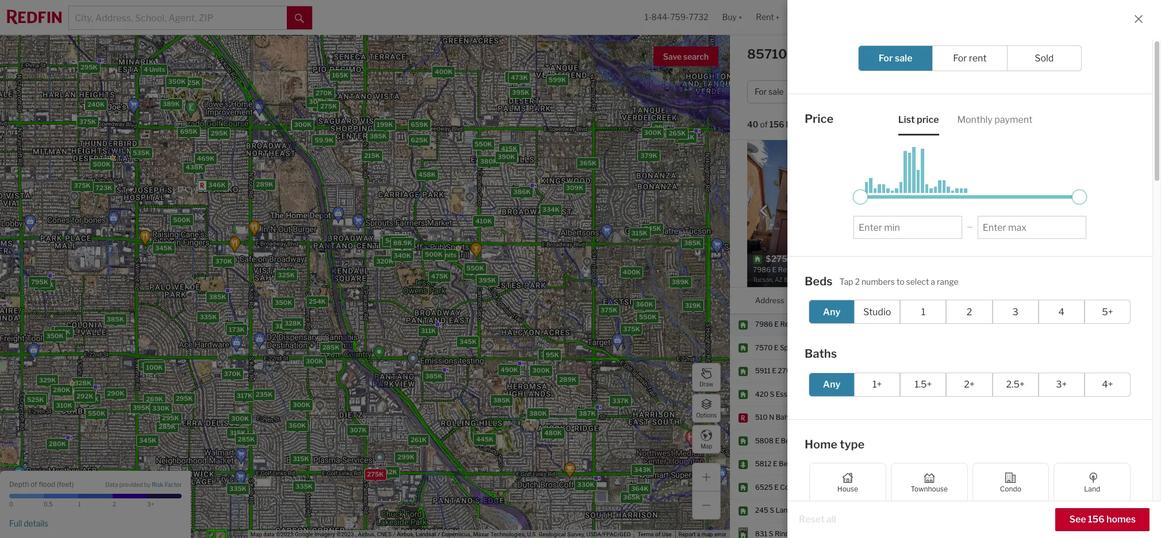 Task type: describe. For each thing, give the bounding box(es) containing it.
0.5
[[44, 502, 53, 508]]

size
[[1072, 202, 1085, 211]]

510 n bahamas dr link
[[756, 414, 815, 423]]

4 inside option
[[1059, 307, 1065, 318]]

For rent checkbox
[[933, 45, 1008, 71]]

data
[[105, 482, 118, 489]]

240k
[[87, 101, 105, 109]]

1 vertical spatial type
[[840, 438, 865, 452]]

$29/month
[[994, 218, 1031, 227]]

2 inside option
[[967, 307, 973, 318]]

0 horizontal spatial 525k
[[27, 396, 44, 404]]

list
[[899, 114, 916, 125]]

heather
[[842, 507, 869, 516]]

3 up 475k
[[436, 251, 440, 259]]

for for 'for rent' option
[[954, 53, 968, 64]]

address button
[[756, 288, 785, 314]]

feet
[[59, 481, 72, 489]]

7570 e speedway blvd #246 link
[[756, 344, 849, 353]]

2 ©2023 from the left
[[337, 532, 354, 538]]

5
[[946, 390, 951, 399]]

condo
[[1001, 485, 1022, 494]]

1 vertical spatial price button
[[879, 288, 897, 314]]

295k right 269k
[[176, 395, 193, 403]]

cooper
[[781, 484, 805, 492]]

1 horizontal spatial /
[[438, 532, 440, 538]]

baths inside beds / baths button
[[973, 87, 995, 97]]

liberty
[[826, 321, 855, 329]]

recommended button
[[845, 119, 914, 130]]

0 horizontal spatial 1
[[78, 502, 81, 508]]

sq.ft. button
[[1005, 288, 1024, 314]]

1 vertical spatial 328k
[[74, 379, 91, 387]]

1 vertical spatial 330k
[[578, 481, 595, 489]]

0 horizontal spatial 275k
[[320, 102, 337, 110]]

2 horizontal spatial 500k
[[425, 251, 443, 259]]

terrace
[[878, 414, 902, 422]]

844-
[[652, 12, 671, 22]]

homes inside button
[[1107, 515, 1137, 526]]

333k
[[76, 390, 94, 398]]

google image
[[3, 524, 41, 539]]

$207 for 1,675
[[1052, 414, 1069, 422]]

1 horizontal spatial 525k
[[183, 79, 200, 87]]

1 vertical spatial 389k
[[672, 278, 689, 286]]

Any radio
[[809, 373, 855, 397]]

by
[[144, 482, 151, 489]]

,
[[356, 532, 357, 538]]

st for san
[[795, 367, 802, 376]]

imagery
[[315, 532, 335, 538]]

usda/fpac/geo
[[587, 532, 631, 538]]

469k
[[197, 155, 215, 163]]

any for studio
[[824, 307, 841, 318]]

85710, az homes for sale
[[748, 47, 905, 62]]

775k
[[37, 281, 54, 289]]

7570
[[756, 344, 773, 353]]

option group containing house
[[810, 464, 1131, 539]]

1 horizontal spatial 350k
[[168, 78, 186, 86]]

sq.ft.
[[1005, 296, 1024, 305]]

of for terms
[[656, 532, 661, 538]]

$207 for 3,752
[[1052, 390, 1069, 399]]

1 vertical spatial 360k
[[289, 422, 306, 430]]

numbers
[[862, 277, 896, 287]]

$183
[[1052, 530, 1068, 539]]

2 vertical spatial 350k
[[46, 332, 64, 340]]

Enter min text field
[[859, 222, 958, 233]]

510
[[756, 414, 768, 422]]

rincon
[[775, 530, 798, 539]]

2 vertical spatial price
[[879, 296, 897, 305]]

2 horizontal spatial 335k
[[296, 483, 313, 491]]

295k up 240k
[[80, 64, 98, 72]]

5808 e beverly st link
[[756, 437, 815, 447]]

2 checkbox
[[947, 300, 993, 324]]

0 horizontal spatial 3 units
[[141, 362, 162, 370]]

3 down 5
[[946, 414, 951, 422]]

submit search image
[[295, 14, 304, 23]]

on
[[1087, 296, 1097, 305]]

baths button
[[975, 288, 996, 314]]

beds / baths button
[[940, 81, 1017, 104]]

options
[[697, 412, 717, 419]]

1 vertical spatial village
[[866, 367, 896, 376]]

270k
[[316, 89, 333, 97]]

3 down beds button
[[946, 321, 951, 329]]

40 of 156 homes •
[[748, 120, 821, 130]]

438k
[[186, 164, 203, 172]]

manana vista
[[826, 484, 870, 492]]

2 horizontal spatial 395k
[[512, 88, 530, 96]]

156 inside button
[[1089, 515, 1105, 526]]

bahamas
[[776, 414, 806, 422]]

0 vertical spatial village
[[857, 321, 886, 329]]

Townhouse checkbox
[[891, 464, 968, 504]]

171k
[[227, 323, 242, 331]]

0 horizontal spatial 380k
[[480, 158, 498, 166]]

4+
[[1103, 380, 1114, 391]]

favorite this home image
[[1135, 410, 1149, 424]]

location button
[[826, 288, 857, 314]]

1 horizontal spatial 500k
[[173, 216, 191, 224]]

•
[[818, 121, 821, 130]]

status
[[1060, 218, 1080, 227]]

for for for sale "checkbox"
[[879, 53, 894, 64]]

market insights link
[[1076, 37, 1145, 63]]

for inside for sale button
[[755, 87, 767, 97]]

1 horizontal spatial ft.
[[1127, 202, 1135, 211]]

1 horizontal spatial a
[[931, 277, 936, 287]]

map button
[[693, 426, 721, 454]]

0 horizontal spatial 310k
[[56, 402, 72, 410]]

1 vertical spatial 3+
[[147, 502, 154, 508]]

0 vertical spatial 389k
[[163, 100, 180, 108]]

759-
[[671, 12, 689, 22]]

— right townhouse option
[[975, 460, 982, 469]]

for rent
[[954, 53, 987, 64]]

2 horizontal spatial 525k
[[508, 73, 525, 81]]

1 vertical spatial 395k
[[479, 276, 496, 284]]

7986
[[756, 321, 774, 329]]

490k
[[501, 366, 518, 374]]

homes inside 40 of 156 homes •
[[787, 120, 812, 130]]

2 vertical spatial baths
[[805, 347, 838, 361]]

1 horizontal spatial 400k
[[465, 270, 483, 278]]

831
[[756, 530, 768, 539]]

— up townhouse
[[946, 460, 952, 469]]

2 down '2+' radio
[[975, 414, 980, 422]]

0 vertical spatial 280k
[[53, 387, 70, 395]]

ln
[[797, 390, 805, 399]]

1 horizontal spatial 380k
[[530, 410, 547, 418]]

535k
[[133, 149, 150, 157]]

Condo checkbox
[[973, 464, 1050, 504]]

1 vertical spatial baths
[[975, 296, 996, 305]]

e for 5911
[[773, 367, 777, 376]]

paulo
[[842, 367, 865, 376]]

type inside button
[[896, 87, 913, 97]]

price
[[917, 114, 940, 125]]

1 vertical spatial 365k
[[624, 494, 641, 502]]

sq.
[[1115, 202, 1126, 211]]

monthly payment element
[[958, 104, 1033, 135]]

0 vertical spatial $212
[[1015, 187, 1031, 196]]

1 vertical spatial 290k
[[107, 390, 124, 398]]

4 units
[[144, 66, 165, 74]]

1 vertical spatial 370k
[[224, 371, 241, 379]]

to
[[897, 277, 905, 287]]

3+ radio
[[1039, 373, 1085, 397]]

340k
[[394, 252, 411, 260]]

— down $/sq. ft.
[[968, 223, 974, 231]]

60k
[[57, 328, 71, 336]]

3 left 100k
[[141, 362, 145, 370]]

tap
[[840, 277, 854, 287]]

$346,000
[[879, 414, 912, 422]]

2 right tap
[[856, 277, 860, 287]]

0 vertical spatial ft.
[[973, 187, 981, 196]]

473k
[[511, 73, 528, 81]]

e for 5808
[[776, 437, 780, 446]]

295k up 469k on the left top
[[211, 129, 228, 137]]

terms of use
[[638, 532, 672, 538]]

1 vertical spatial 280k
[[49, 441, 66, 449]]

329k
[[39, 377, 56, 385]]

54.9k
[[385, 237, 404, 245]]

1 horizontal spatial 289k
[[560, 376, 577, 384]]

photo of 7986 e revolution loop, tucson, az 85730 image
[[748, 140, 946, 288]]

0 horizontal spatial 400k
[[435, 68, 453, 76]]

3 inside option
[[1013, 307, 1019, 318]]

5812
[[756, 460, 772, 469]]

0 horizontal spatial price button
[[811, 81, 860, 104]]

speedway
[[780, 344, 814, 353]]

far
[[826, 344, 836, 353]]

1 vertical spatial beds
[[805, 275, 833, 288]]

$275,000
[[879, 321, 911, 329]]

307k
[[350, 427, 367, 435]]

beds / baths
[[947, 87, 995, 97]]

maximum price slider
[[1073, 190, 1088, 204]]

home inside button
[[872, 87, 894, 97]]

1 vertical spatial home
[[805, 438, 838, 452]]

0 vertical spatial 365k
[[580, 160, 597, 168]]

all
[[1043, 87, 1052, 97]]

0 horizontal spatial 500k
[[93, 160, 111, 168]]

165k
[[332, 71, 349, 79]]

Sold checkbox
[[1008, 45, 1083, 71]]

1 horizontal spatial 335k
[[229, 485, 247, 494]]

0 vertical spatial 290k
[[655, 124, 672, 132]]

1 valle from the top
[[864, 437, 879, 446]]

land
[[1085, 485, 1101, 494]]

list price
[[899, 114, 940, 125]]

lot size
[[1060, 202, 1085, 211]]

745k
[[29, 394, 46, 402]]

2 airbus, from the left
[[397, 532, 415, 538]]

2.5+
[[1007, 380, 1025, 391]]

5812 e beverly st #8 colonia del valle $60,000
[[756, 460, 908, 469]]



Task type: vqa. For each thing, say whether or not it's contained in the screenshot.
Get pre-approved link
no



Task type: locate. For each thing, give the bounding box(es) containing it.
289k right 346k
[[256, 181, 273, 189]]

0 vertical spatial valle
[[864, 437, 879, 446]]

0
[[9, 502, 13, 508]]

1 right 0.5
[[78, 502, 81, 508]]

480k
[[545, 430, 562, 438]]

range
[[938, 277, 959, 287]]

$207 down 3+ option
[[1052, 414, 1069, 422]]

95k
[[546, 351, 559, 360]]

1 colonia from the top
[[826, 437, 850, 446]]

1 horizontal spatial home type
[[872, 87, 913, 97]]

2 colonia from the top
[[826, 460, 850, 469]]

500k down 438k
[[173, 216, 191, 224]]

1+
[[873, 380, 883, 391]]

1 ©2023 from the left
[[276, 532, 294, 538]]

st down dr
[[807, 437, 814, 446]]

0 horizontal spatial 3+
[[147, 502, 154, 508]]

s right 420
[[771, 390, 775, 399]]

$/sq. ft.
[[955, 187, 981, 196]]

4 inside map region
[[144, 66, 148, 74]]

e inside 'link'
[[776, 437, 780, 446]]

location
[[826, 296, 857, 305]]

depth of flood ( feet )
[[9, 481, 74, 489]]

e right the "7570"
[[775, 344, 779, 353]]

price up sort
[[818, 87, 838, 97]]

2 left '1,640'
[[975, 367, 980, 376]]

5+ checkbox
[[1085, 300, 1131, 324]]

any
[[824, 307, 841, 318], [824, 380, 841, 391]]

$189 for manana vista
[[1052, 484, 1068, 492]]

e right 5808 at the right of page
[[776, 437, 780, 446]]

395k down 473k
[[512, 88, 530, 96]]

for inside for sale "checkbox"
[[879, 53, 894, 64]]

— up 1,828
[[1005, 460, 1011, 469]]

sort
[[826, 120, 843, 130]]

1 vertical spatial 156
[[1089, 515, 1105, 526]]

map for map data ©2023 google  imagery ©2023 , airbus, cnes / airbus, landsat / copernicus, maxar technologies, u.s. geological survey, usda/fpac/geo
[[251, 532, 262, 538]]

s inside 420 s essex ln "link"
[[771, 390, 775, 399]]

280k
[[53, 387, 70, 395], [49, 441, 66, 449]]

3 units up 269k
[[141, 362, 162, 370]]

310k left 331k
[[56, 402, 72, 410]]

500k up 475k
[[425, 251, 443, 259]]

lot
[[1060, 202, 1070, 211]]

1.5+ radio
[[901, 373, 947, 397]]

valle down knolls at the right bottom
[[864, 437, 879, 446]]

favorite this home image
[[1135, 504, 1149, 517], [1135, 527, 1149, 539]]

389k down 4 units
[[163, 100, 180, 108]]

s for 420
[[771, 390, 775, 399]]

details
[[24, 519, 48, 529]]

For sale checkbox
[[859, 45, 934, 71]]

colonia right #8
[[826, 460, 850, 469]]

525k down 329k
[[27, 396, 44, 404]]

days for 113 days
[[1100, 390, 1115, 399]]

1 vertical spatial $207
[[1052, 414, 1069, 422]]

386k
[[514, 188, 531, 196]]

for up 40
[[755, 87, 767, 97]]

for right for at the top right
[[879, 53, 894, 64]]

$212 up '$29/month'
[[1015, 187, 1031, 196]]

beds for beds / baths
[[947, 87, 966, 97]]

2+ radio
[[947, 373, 993, 397]]

s inside 831 s rincon rising rd link
[[769, 530, 774, 539]]

1 vertical spatial $212
[[1052, 321, 1067, 329]]

156 inside 40 of 156 homes •
[[770, 120, 785, 130]]

st
[[795, 367, 802, 376], [807, 437, 814, 446], [805, 460, 812, 469], [806, 484, 813, 492]]

beds inside button
[[947, 87, 966, 97]]

1 horizontal spatial 330k
[[578, 481, 595, 489]]

map
[[702, 532, 714, 538]]

s inside 245 s langley ave link
[[770, 507, 775, 516]]

village
[[857, 321, 886, 329], [866, 367, 896, 376]]

3+ inside option
[[1057, 380, 1068, 391]]

©2023
[[276, 532, 294, 538], [337, 532, 354, 538]]

1 horizontal spatial 290k
[[655, 124, 672, 132]]

3 checkbox
[[993, 300, 1039, 324]]

1 horizontal spatial 389k
[[672, 278, 689, 286]]

loop
[[817, 321, 833, 329]]

0 vertical spatial $189
[[1052, 484, 1068, 492]]

1 vertical spatial price
[[805, 112, 834, 126]]

0 vertical spatial baths
[[973, 87, 995, 97]]

310k down 270k
[[315, 102, 331, 110]]

3 units up the 340k
[[383, 240, 404, 248]]

2 horizontal spatial for
[[954, 53, 968, 64]]

sale up home type button
[[895, 53, 913, 64]]

for sale right for at the top right
[[879, 53, 913, 64]]

e right 5812
[[774, 460, 778, 469]]

tap 2 numbers to select a range
[[840, 277, 959, 287]]

price down for sale button
[[805, 112, 834, 126]]

st right "27th"
[[795, 367, 802, 376]]

east
[[867, 344, 882, 353]]

1 checkbox
[[901, 300, 947, 324]]

map
[[701, 443, 713, 450], [251, 532, 262, 538]]

0 vertical spatial colonia
[[826, 437, 850, 446]]

favorite button image
[[924, 143, 943, 163]]

380k left the 390k at the top of the page
[[480, 158, 498, 166]]

beds left tap
[[805, 275, 833, 288]]

any inside checkbox
[[824, 307, 841, 318]]

1 vertical spatial valle
[[864, 460, 879, 469]]

1 horizontal spatial for
[[879, 53, 894, 64]]

home
[[872, 87, 894, 97], [805, 438, 838, 452]]

2 vertical spatial 500k
[[425, 251, 443, 259]]

6525
[[756, 484, 773, 492]]

baths
[[973, 87, 995, 97], [975, 296, 996, 305], [805, 347, 838, 361]]

beds down range at the right
[[946, 296, 964, 305]]

for sale inside for sale "checkbox"
[[879, 53, 913, 64]]

survey,
[[568, 532, 585, 538]]

e for 6525
[[775, 484, 779, 492]]

option group
[[859, 45, 1083, 71], [809, 300, 1131, 324], [809, 373, 1131, 397], [810, 464, 1131, 539]]

e for 5812
[[774, 460, 778, 469]]

village up 1+ at the right
[[866, 367, 896, 376]]

1 vertical spatial del
[[852, 460, 862, 469]]

beverly inside 'link'
[[781, 437, 806, 446]]

0 horizontal spatial home type
[[805, 438, 865, 452]]

0 vertical spatial days
[[1097, 321, 1112, 329]]

st for manana
[[806, 484, 813, 492]]

4 checkbox
[[1039, 300, 1085, 324]]

365k up "309k"
[[580, 160, 597, 168]]

year
[[1060, 187, 1074, 196]]

$189 left see
[[1052, 507, 1068, 516]]

290k right 331k
[[107, 390, 124, 398]]

1 horizontal spatial airbus,
[[397, 532, 415, 538]]

e right 7986
[[775, 321, 779, 329]]

2 valle from the top
[[864, 460, 879, 469]]

map region
[[0, 14, 766, 539]]

st right cooper
[[806, 484, 813, 492]]

59.9k
[[315, 137, 334, 145]]

of for depth
[[30, 481, 37, 489]]

None checkbox
[[810, 508, 887, 539], [1054, 508, 1131, 539], [810, 508, 887, 539], [1054, 508, 1131, 539]]

1 horizontal spatial 3 units
[[383, 240, 404, 248]]

previous button image
[[759, 205, 770, 217]]

valle up vista
[[864, 460, 879, 469]]

terms
[[638, 532, 654, 538]]

st inside "link"
[[806, 484, 813, 492]]

1 horizontal spatial price button
[[879, 288, 897, 314]]

265k
[[669, 130, 686, 138]]

1 vertical spatial $189
[[1052, 507, 1068, 516]]

all filters button
[[1021, 81, 1087, 104]]

445k
[[476, 436, 494, 444]]

2 any from the top
[[824, 380, 841, 391]]

beverly down bahamas
[[781, 437, 806, 446]]

3 units up 475k
[[436, 251, 457, 259]]

)
[[72, 481, 74, 489]]

— right the "condo" 'checkbox'
[[1052, 460, 1058, 469]]

1,828
[[1005, 484, 1023, 492]]

san
[[826, 367, 841, 376]]

0 vertical spatial 1
[[922, 307, 926, 318]]

days for 15 days
[[1097, 321, 1112, 329]]

village down 'studio'
[[857, 321, 886, 329]]

328k down the 325k
[[285, 320, 302, 328]]

0 vertical spatial 350k
[[168, 78, 186, 86]]

290k up 379k
[[655, 124, 672, 132]]

e for 7570
[[775, 344, 779, 353]]

of inside 40 of 156 homes •
[[761, 120, 768, 130]]

st left #8
[[805, 460, 812, 469]]

0 horizontal spatial 395k
[[133, 404, 150, 412]]

1 vertical spatial 3 units
[[436, 251, 457, 259]]

s right 245
[[770, 507, 775, 516]]

#246
[[831, 344, 849, 353]]

2 favorite this home image from the top
[[1135, 527, 1149, 539]]

395k right 475k
[[479, 276, 496, 284]]

price
[[818, 87, 838, 97], [805, 112, 834, 126], [879, 296, 897, 305]]

1 horizontal spatial $212
[[1052, 321, 1067, 329]]

2 horizontal spatial of
[[761, 120, 768, 130]]

7986 e revolution loop
[[756, 321, 833, 329]]

list price element
[[899, 104, 940, 135]]

1 horizontal spatial 395k
[[479, 276, 496, 284]]

0 vertical spatial 395k
[[512, 88, 530, 96]]

3 down sq.ft.
[[1013, 307, 1019, 318]]

of for 40
[[761, 120, 768, 130]]

1 del from the top
[[852, 437, 862, 446]]

156 right see
[[1089, 515, 1105, 526]]

0 horizontal spatial for
[[755, 87, 767, 97]]

0 vertical spatial a
[[931, 277, 936, 287]]

300k
[[309, 98, 327, 106], [294, 121, 311, 129], [294, 121, 312, 129], [645, 129, 662, 137], [306, 358, 324, 366], [533, 367, 550, 375], [293, 401, 311, 409], [231, 415, 249, 423]]

all filters
[[1043, 87, 1076, 97]]

beverly
[[781, 437, 806, 446], [779, 460, 804, 469]]

320k
[[376, 258, 394, 266]]

1 vertical spatial 1
[[78, 502, 81, 508]]

3 left "92k"
[[383, 240, 387, 248]]

$/sq.ft. button
[[1052, 288, 1078, 314]]

$212 down $/sq.ft. "button"
[[1052, 321, 1067, 329]]

292k
[[76, 393, 93, 401]]

2 vertical spatial 395k
[[133, 404, 150, 412]]

0 vertical spatial sale
[[895, 53, 913, 64]]

100k
[[146, 364, 163, 372]]

70 days
[[1087, 367, 1113, 376]]

1 vertical spatial any
[[824, 380, 841, 391]]

0 horizontal spatial 289k
[[256, 181, 273, 189]]

328k up the 333k
[[74, 379, 91, 387]]

draw button
[[693, 364, 721, 392]]

0 vertical spatial price
[[818, 87, 838, 97]]

s right 831
[[769, 530, 774, 539]]

0 horizontal spatial /
[[393, 532, 396, 538]]

0 vertical spatial 275k
[[320, 102, 337, 110]]

2 vertical spatial s
[[769, 530, 774, 539]]

cnes
[[377, 532, 392, 538]]

beverly up cooper
[[779, 460, 804, 469]]

1 favorite this home image from the top
[[1135, 504, 1149, 517]]

for sale inside for sale button
[[755, 87, 784, 97]]

2 vertical spatial 3 units
[[141, 362, 162, 370]]

3
[[383, 240, 387, 248], [436, 251, 440, 259], [1013, 307, 1019, 318], [946, 321, 951, 329], [141, 362, 145, 370], [946, 414, 951, 422], [946, 484, 951, 492]]

price button down numbers
[[879, 288, 897, 314]]

6525 e cooper st
[[756, 484, 813, 492]]

695k
[[180, 128, 198, 136]]

$207 down $200
[[1052, 390, 1069, 399]]

1 vertical spatial favorite this home image
[[1135, 527, 1149, 539]]

3+ down by
[[147, 502, 154, 508]]

261k
[[411, 437, 427, 445]]

$60,000
[[879, 460, 908, 469]]

1,675
[[1005, 414, 1023, 422]]

e right 6525
[[775, 484, 779, 492]]

0 vertical spatial 380k
[[480, 158, 498, 166]]

st inside 'link'
[[807, 437, 814, 446]]

1 vertical spatial home type
[[805, 438, 865, 452]]

831 s rincon rising rd
[[756, 530, 829, 539]]

0 horizontal spatial 328k
[[74, 379, 91, 387]]

2 horizontal spatial 3 units
[[436, 251, 457, 259]]

1 vertical spatial 275k
[[367, 471, 384, 479]]

389k up 319k
[[672, 278, 689, 286]]

Any checkbox
[[809, 300, 855, 324]]

375k
[[79, 118, 96, 126], [74, 182, 91, 190], [601, 307, 618, 315], [624, 325, 640, 333]]

studio
[[864, 307, 892, 318]]

beverly for 5812
[[779, 460, 804, 469]]

1 inside "option"
[[922, 307, 926, 318]]

1-844-759-7732
[[645, 12, 709, 22]]

0 vertical spatial 289k
[[256, 181, 273, 189]]

1 any from the top
[[824, 307, 841, 318]]

full
[[9, 519, 22, 529]]

395k
[[512, 88, 530, 96], [479, 276, 496, 284], [133, 404, 150, 412]]

©2023 left ,
[[337, 532, 354, 538]]

410k
[[476, 218, 492, 226]]

a left map
[[698, 532, 701, 538]]

0 vertical spatial 370k
[[215, 258, 232, 266]]

0 vertical spatial of
[[761, 120, 768, 130]]

—
[[968, 223, 974, 231], [946, 460, 952, 469], [975, 460, 982, 469], [1005, 460, 1011, 469], [1052, 460, 1058, 469]]

2 del from the top
[[852, 460, 862, 469]]

far horizons east
[[826, 344, 882, 353]]

0 horizontal spatial 335k
[[200, 313, 217, 321]]

1 airbus, from the left
[[358, 532, 376, 538]]

Land checkbox
[[1054, 464, 1131, 504]]

289k up 480k
[[560, 376, 577, 384]]

1 horizontal spatial for sale
[[879, 53, 913, 64]]

0 horizontal spatial 389k
[[163, 100, 180, 108]]

350k up 329k
[[46, 332, 64, 340]]

home type inside button
[[872, 87, 913, 97]]

sale inside button
[[769, 87, 784, 97]]

$189 left land
[[1052, 484, 1068, 492]]

/ right cnes
[[393, 532, 396, 538]]

on redfin button
[[1087, 288, 1122, 314]]

0 vertical spatial 500k
[[93, 160, 111, 168]]

revolution
[[781, 321, 815, 329]]

for sale button
[[748, 81, 806, 104]]

625k
[[411, 137, 428, 145]]

s for 245
[[770, 507, 775, 516]]

0 horizontal spatial 360k
[[289, 422, 306, 430]]

3 right $345,000
[[946, 484, 951, 492]]

$189 for glen heather estates
[[1052, 507, 1068, 516]]

2.5
[[975, 321, 986, 329]]

365k down 364k
[[624, 494, 641, 502]]

copernicus,
[[442, 532, 472, 538]]

4+ radio
[[1085, 373, 1131, 397]]

del down the colonia del valle
[[852, 460, 862, 469]]

295k down 269k
[[162, 415, 179, 423]]

favorite button checkbox
[[924, 143, 943, 163]]

filters
[[1054, 87, 1076, 97]]

1+ radio
[[855, 373, 901, 397]]

350k up 695k
[[168, 78, 186, 86]]

2.5+ radio
[[993, 373, 1039, 397]]

0 horizontal spatial 350k
[[46, 332, 64, 340]]

glen heather estates
[[826, 507, 894, 516]]

156 right 40
[[770, 120, 785, 130]]

map for map
[[701, 443, 713, 450]]

days for 70 days
[[1098, 367, 1113, 376]]

350k down the 325k
[[275, 299, 292, 307]]

any inside radio
[[824, 380, 841, 391]]

estates
[[870, 507, 894, 516]]

1 vertical spatial 310k
[[56, 402, 72, 410]]

e inside "link"
[[775, 484, 779, 492]]

s for 831
[[769, 530, 774, 539]]

sale inside "checkbox"
[[895, 53, 913, 64]]

500k up 723k
[[93, 160, 111, 168]]

provided
[[119, 482, 143, 489]]

1 $207 from the top
[[1052, 390, 1069, 399]]

redfin
[[1099, 296, 1122, 305]]

0 vertical spatial type
[[896, 87, 913, 97]]

Studio checkbox
[[855, 300, 901, 324]]

#8
[[814, 460, 822, 469]]

beverly for 5808
[[781, 437, 806, 446]]

0 horizontal spatial 330k
[[152, 405, 170, 413]]

option group containing for sale
[[859, 45, 1083, 71]]

1 horizontal spatial homes
[[1107, 515, 1137, 526]]

a left range at the right
[[931, 277, 936, 287]]

None checkbox
[[891, 508, 968, 539], [973, 508, 1050, 539], [891, 508, 968, 539], [973, 508, 1050, 539]]

monthly
[[958, 114, 993, 125]]

2 vertical spatial of
[[656, 532, 661, 538]]

sold
[[1035, 53, 1055, 64]]

0 vertical spatial 310k
[[315, 102, 331, 110]]

e for 7986
[[775, 321, 779, 329]]

15 days
[[1087, 321, 1112, 329]]

map down options
[[701, 443, 713, 450]]

0 vertical spatial 3+
[[1057, 380, 1068, 391]]

dr
[[808, 414, 815, 422]]

/ up monthly
[[968, 87, 971, 97]]

0 horizontal spatial a
[[698, 532, 701, 538]]

0 horizontal spatial home
[[805, 438, 838, 452]]

0 horizontal spatial 156
[[770, 120, 785, 130]]

0 horizontal spatial ft.
[[973, 187, 981, 196]]

328k
[[285, 320, 302, 328], [74, 379, 91, 387]]

any down san
[[824, 380, 841, 391]]

favorite this home image right land option
[[1135, 504, 1149, 517]]

ft.
[[973, 187, 981, 196], [1127, 202, 1135, 211]]

2 horizontal spatial 400k
[[623, 268, 641, 276]]

data provided by risk factor
[[105, 482, 182, 489]]

Enter max text field
[[983, 222, 1082, 233]]

2 $189 from the top
[[1052, 507, 1068, 516]]

st for colonia
[[807, 437, 814, 446]]

map inside "button"
[[701, 443, 713, 450]]

ft. right $/sq.
[[973, 187, 981, 196]]

map left data
[[251, 532, 262, 538]]

type up list
[[896, 87, 913, 97]]

0 vertical spatial 328k
[[285, 320, 302, 328]]

0 horizontal spatial 365k
[[580, 160, 597, 168]]

price up 'studio'
[[879, 296, 897, 305]]

minimum price slider
[[854, 190, 869, 204]]

1 vertical spatial 350k
[[275, 299, 292, 307]]

0 vertical spatial 360k
[[636, 301, 654, 309]]

beds for beds button
[[946, 296, 964, 305]]

of left use
[[656, 532, 661, 538]]

1 horizontal spatial sale
[[895, 53, 913, 64]]

homes left •
[[787, 120, 812, 130]]

2 down "data"
[[113, 502, 116, 508]]

for inside 'for rent' option
[[954, 53, 968, 64]]

0 vertical spatial price button
[[811, 81, 860, 104]]

1 horizontal spatial 328k
[[285, 320, 302, 328]]

full details
[[9, 519, 48, 529]]

beds up monthly
[[947, 87, 966, 97]]

/ inside button
[[968, 87, 971, 97]]

1 horizontal spatial 275k
[[367, 471, 384, 479]]

report
[[679, 532, 696, 538]]

2 $207 from the top
[[1052, 414, 1069, 422]]

380k up 480k
[[530, 410, 547, 418]]

0 vertical spatial for sale
[[879, 53, 913, 64]]

colonia down kingston
[[826, 437, 850, 446]]

any for 1+
[[824, 380, 841, 391]]

landsat
[[416, 532, 437, 538]]

1 horizontal spatial 310k
[[315, 102, 331, 110]]

favorite this home image down see 156 homes
[[1135, 527, 1149, 539]]

1 $189 from the top
[[1052, 484, 1068, 492]]

risk factor link
[[152, 482, 182, 490]]

home type button
[[864, 81, 935, 104]]

House checkbox
[[810, 464, 887, 504]]

home up the recommended button
[[872, 87, 894, 97]]

1 down select
[[922, 307, 926, 318]]

©2023 right data
[[276, 532, 294, 538]]



